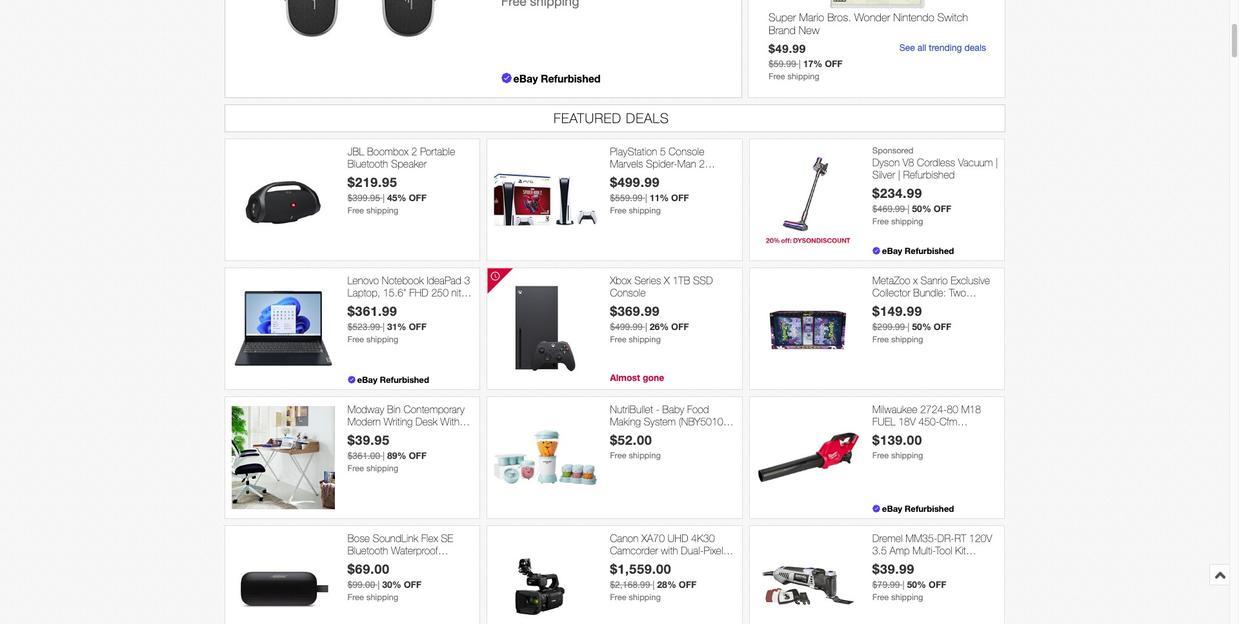Task type: locate. For each thing, give the bounding box(es) containing it.
1 vertical spatial bluetooth
[[348, 546, 388, 557]]

2 $499.99 from the top
[[610, 322, 643, 333]]

$1,559.00 $2,168.99 | 28% off free shipping
[[610, 562, 697, 603]]

1 $499.99 from the top
[[610, 174, 660, 190]]

off down dyson v8 cordless vacuum | silver | refurbished link
[[934, 204, 952, 214]]

0 vertical spatial bluetooth
[[348, 158, 388, 170]]

$149.99 $299.99 | 50% off free shipping
[[873, 304, 952, 345]]

$52.00
[[610, 433, 652, 448]]

off right '30%'
[[404, 580, 422, 591]]

shipping inside $52.00 free shipping
[[629, 451, 661, 461]]

free inside sponsored dyson v8 cordless vacuum | silver | refurbished $234.99 $469.99 | 50% off free shipping
[[873, 217, 889, 227]]

ebay
[[514, 72, 538, 84], [882, 246, 903, 256], [357, 375, 378, 385], [882, 504, 903, 514]]

free down $369.99
[[610, 335, 627, 345]]

0 horizontal spatial 2
[[412, 146, 417, 157]]

shipping down the 17%
[[787, 72, 819, 81]]

shipping
[[787, 72, 819, 81], [366, 206, 399, 216], [629, 206, 661, 216], [892, 217, 924, 227], [366, 335, 399, 345], [629, 335, 661, 345], [892, 335, 924, 345], [629, 451, 661, 461], [892, 451, 924, 461], [366, 464, 399, 474], [366, 593, 399, 603], [629, 593, 661, 603], [892, 593, 924, 603]]

89%
[[387, 451, 406, 462]]

shipping down 26%
[[629, 335, 661, 345]]

$499.99 down $369.99
[[610, 322, 643, 333]]

shipping down $469.99
[[892, 217, 924, 227]]

free inside $499.99 $559.99 | 11% off free shipping
[[610, 206, 627, 216]]

off right 89%
[[409, 451, 427, 462]]

2724-
[[921, 404, 947, 416]]

1 vertical spatial 50%
[[912, 322, 932, 333]]

off right the 17%
[[825, 58, 843, 69]]

off inside $1,559.00 $2,168.99 | 28% off free shipping
[[679, 580, 697, 591]]

bluetooth for $219.95
[[348, 158, 388, 170]]

1 horizontal spatial 2
[[699, 158, 705, 170]]

shipping inside $149.99 $299.99 | 50% off free shipping
[[892, 335, 924, 345]]

refurbished down speaker, at the bottom
[[348, 570, 399, 582]]

$499.99 up $559.99
[[610, 174, 660, 190]]

- left bare,
[[967, 429, 971, 440]]

1 bluetooth from the top
[[348, 158, 388, 170]]

50% down the $39.99
[[907, 580, 927, 591]]

shipping down 45%
[[366, 206, 399, 216]]

free down $361.00
[[348, 464, 364, 474]]

$39.99
[[873, 562, 915, 577]]

free down $559.99
[[610, 206, 627, 216]]

0 vertical spatial console
[[669, 146, 705, 157]]

250
[[432, 287, 449, 299]]

3.5
[[873, 546, 887, 557]]

off right 31%
[[409, 322, 427, 333]]

almost
[[610, 372, 640, 383]]

bluetooth for speaker,
[[348, 546, 388, 557]]

shipping inside $1,559.00 $2,168.99 | 28% off free shipping
[[629, 593, 661, 603]]

dremel
[[873, 533, 903, 545]]

cordless
[[917, 157, 956, 168], [873, 429, 911, 440]]

2 right man at the right of page
[[699, 158, 705, 170]]

mm35-
[[906, 533, 938, 545]]

free down $139.00
[[873, 451, 889, 461]]

| down $234.99
[[908, 204, 910, 214]]

$39.99 $79.99 | 50% off free shipping
[[873, 562, 947, 603]]

shipping down 31%
[[366, 335, 399, 345]]

refurbished down v8
[[904, 169, 955, 181]]

nintendo
[[893, 11, 934, 24]]

$39.95 $361.00 | 89% off free shipping
[[348, 433, 427, 474]]

promos
[[916, 300, 949, 311]]

system
[[644, 416, 676, 428]]

0 horizontal spatial console
[[610, 287, 646, 299]]

0 vertical spatial 2
[[412, 146, 417, 157]]

off right 45%
[[409, 193, 427, 204]]

with
[[661, 546, 678, 557]]

off down refurbished)
[[929, 580, 947, 591]]

off inside $69.00 $99.00 | 30% off free shipping
[[404, 580, 422, 591]]

canon xa70 uhd 4k30 camcorder with dual-pixel autofocus link
[[610, 533, 736, 570]]

| down the $149.99
[[908, 322, 910, 333]]

1 horizontal spatial cordless
[[917, 157, 956, 168]]

console down xbox
[[610, 287, 646, 299]]

50%
[[912, 204, 932, 214], [912, 322, 932, 333], [907, 580, 927, 591]]

1 horizontal spatial console
[[669, 146, 705, 157]]

1 vertical spatial cordless
[[873, 429, 911, 440]]

console
[[669, 146, 705, 157], [610, 287, 646, 299]]

autofocus
[[610, 558, 654, 570]]

notebook
[[382, 275, 424, 287]]

0 vertical spatial cordless
[[917, 157, 956, 168]]

| inside $499.99 $559.99 | 11% off free shipping
[[645, 193, 647, 204]]

0 vertical spatial -
[[656, 404, 660, 416]]

| left 26%
[[645, 322, 647, 333]]

80
[[947, 404, 959, 416]]

bluetooth down jbl in the top left of the page
[[348, 158, 388, 170]]

free inside $139.00 free shipping
[[873, 451, 889, 461]]

shipping inside xbox series x 1tb ssd console $369.99 $499.99 | 26% off free shipping
[[629, 335, 661, 345]]

| left the 17%
[[799, 59, 801, 69]]

off right the 28%
[[679, 580, 697, 591]]

milwaukee 2724-80 m18 fuel 18v 450-cfm cordless leaf blower - bare, recon
[[873, 404, 996, 453]]

$234.99
[[873, 185, 923, 201]]

canon xa70 uhd 4k30 camcorder with dual-pixel autofocus
[[610, 533, 723, 570]]

| left '30%'
[[378, 581, 380, 591]]

free down $52.00
[[610, 451, 627, 461]]

bluetooth up speaker, at the bottom
[[348, 546, 388, 557]]

free down $99.00
[[348, 593, 364, 603]]

console inside xbox series x 1tb ssd console $369.99 $499.99 | 26% off free shipping
[[610, 287, 646, 299]]

free inside $39.95 $361.00 | 89% off free shipping
[[348, 464, 364, 474]]

shipping down $2,168.99
[[629, 593, 661, 603]]

3
[[464, 275, 470, 287]]

2 bluetooth from the top
[[348, 546, 388, 557]]

shipping down $52.00
[[629, 451, 661, 461]]

| right '$79.99'
[[903, 581, 905, 591]]

17%
[[803, 58, 822, 69]]

free inside $69.00 $99.00 | 30% off free shipping
[[348, 593, 364, 603]]

free down '$79.99'
[[873, 593, 889, 603]]

50% inside $39.99 $79.99 | 50% off free shipping
[[907, 580, 927, 591]]

| left 11%
[[645, 193, 647, 204]]

shipping down $139.00
[[892, 451, 924, 461]]

playstation 5 console marvels spider-man 2 bundle link
[[610, 146, 736, 182]]

1 vertical spatial -
[[967, 429, 971, 440]]

free down $299.99
[[873, 335, 889, 345]]

boombox
[[367, 146, 409, 157]]

+
[[952, 300, 958, 311]]

milwaukee
[[873, 404, 918, 416]]

sponsored dyson v8 cordless vacuum | silver | refurbished $234.99 $469.99 | 50% off free shipping
[[873, 146, 998, 227]]

1 vertical spatial console
[[610, 287, 646, 299]]

free down $59.99
[[769, 72, 785, 81]]

lenovo notebook ideapad 3 laptop, 15.6" fhd  250 nits, i3-1215u, gb, 512gb
[[348, 275, 470, 311]]

jbl boombox 2 portable bluetooth speaker $219.95 $399.95 | 45% off free shipping
[[348, 146, 455, 216]]

shipping inside $39.99 $79.99 | 50% off free shipping
[[892, 593, 924, 603]]

free inside $39.99 $79.99 | 50% off free shipping
[[873, 593, 889, 603]]

free down $469.99
[[873, 217, 889, 227]]

camcorder
[[610, 546, 658, 557]]

bluetooth inside the jbl boombox 2 portable bluetooth speaker $219.95 $399.95 | 45% off free shipping
[[348, 158, 388, 170]]

lenovo
[[348, 275, 379, 287]]

0 horizontal spatial -
[[656, 404, 660, 416]]

free inside $149.99 $299.99 | 50% off free shipping
[[873, 335, 889, 345]]

shipping down 89%
[[366, 464, 399, 474]]

storage
[[348, 429, 381, 440]]

jbl
[[348, 146, 364, 157]]

shipping down 11%
[[629, 206, 661, 216]]

speaker,
[[348, 558, 386, 570]]

$2,168.99
[[610, 581, 650, 591]]

modern
[[348, 416, 381, 428]]

| left 45%
[[383, 193, 385, 204]]

50% inside $149.99 $299.99 | 50% off free shipping
[[912, 322, 932, 333]]

contemporary
[[404, 404, 465, 416]]

shipping down $299.99
[[892, 335, 924, 345]]

1 vertical spatial 2
[[699, 158, 705, 170]]

modway bin contemporary modern writing desk with storage cubbies in walnut link
[[348, 404, 473, 440]]

cordless right v8
[[917, 157, 956, 168]]

nutribullet - baby food making system (nby50100) blue
[[610, 404, 732, 440]]

bluetooth inside bose soundlink flex se bluetooth waterproof speaker, certified refurbished
[[348, 546, 388, 557]]

0 vertical spatial $499.99
[[610, 174, 660, 190]]

pixel
[[704, 546, 723, 557]]

jbl boombox 2 portable bluetooth speaker link
[[348, 146, 473, 171]]

free inside $59.99 | 17% off free shipping
[[769, 72, 785, 81]]

writing
[[384, 416, 413, 428]]

fuel
[[873, 416, 896, 428]]

x
[[914, 275, 918, 287]]

shipping inside $499.99 $559.99 | 11% off free shipping
[[629, 206, 661, 216]]

spider-
[[646, 158, 678, 170]]

free
[[769, 72, 785, 81], [348, 206, 364, 216], [610, 206, 627, 216], [873, 217, 889, 227], [348, 335, 364, 345], [610, 335, 627, 345], [873, 335, 889, 345], [610, 451, 627, 461], [873, 451, 889, 461], [348, 464, 364, 474], [348, 593, 364, 603], [610, 593, 627, 603], [873, 593, 889, 603]]

mario
[[799, 11, 824, 24]]

off inside $361.99 $523.99 | 31% off free shipping
[[409, 322, 427, 333]]

|
[[799, 59, 801, 69], [996, 157, 998, 168], [898, 169, 901, 181], [383, 193, 385, 204], [645, 193, 647, 204], [908, 204, 910, 214], [383, 322, 385, 333], [645, 322, 647, 333], [908, 322, 910, 333], [383, 451, 385, 462], [378, 581, 380, 591], [653, 581, 655, 591], [903, 581, 905, 591]]

brand
[[769, 24, 796, 37]]

1 horizontal spatial -
[[967, 429, 971, 440]]

1tb
[[673, 275, 690, 287]]

2 up speaker
[[412, 146, 417, 157]]

xbox series x 1tb ssd console link
[[610, 275, 736, 300]]

metazoo
[[873, 275, 911, 287]]

bose
[[348, 533, 370, 545]]

refurbished up featured
[[541, 72, 601, 84]]

off inside xbox series x 1tb ssd console $369.99 $499.99 | 26% off free shipping
[[672, 322, 689, 333]]

shipping inside $139.00 free shipping
[[892, 451, 924, 461]]

$361.99
[[348, 304, 398, 319]]

1 vertical spatial $499.99
[[610, 322, 643, 333]]

shipping inside the jbl boombox 2 portable bluetooth speaker $219.95 $399.95 | 45% off free shipping
[[366, 206, 399, 216]]

shipping inside sponsored dyson v8 cordless vacuum | silver | refurbished $234.99 $469.99 | 50% off free shipping
[[892, 217, 924, 227]]

| inside the jbl boombox 2 portable bluetooth speaker $219.95 $399.95 | 45% off free shipping
[[383, 193, 385, 204]]

2 inside the jbl boombox 2 portable bluetooth speaker $219.95 $399.95 | 45% off free shipping
[[412, 146, 417, 157]]

nits,
[[452, 287, 469, 299]]

shipping inside $39.95 $361.00 | 89% off free shipping
[[366, 464, 399, 474]]

- up the system
[[656, 404, 660, 416]]

refurbished up bin
[[380, 375, 429, 385]]

31%
[[387, 322, 406, 333]]

free down $2,168.99
[[610, 593, 627, 603]]

xbox series x 1tb ssd console $369.99 $499.99 | 26% off free shipping
[[610, 275, 713, 345]]

multi-
[[913, 546, 936, 557]]

free down $523.99
[[348, 335, 364, 345]]

| left 31%
[[383, 322, 385, 333]]

off right 26%
[[672, 322, 689, 333]]

50% down $234.99
[[912, 204, 932, 214]]

trending
[[929, 43, 962, 53]]

cordless up recon
[[873, 429, 911, 440]]

2 vertical spatial 50%
[[907, 580, 927, 591]]

modway
[[348, 404, 384, 416]]

shipping down '30%'
[[366, 593, 399, 603]]

fhd
[[410, 287, 429, 299]]

off inside $39.95 $361.00 | 89% off free shipping
[[409, 451, 427, 462]]

(nby50100)
[[679, 416, 732, 428]]

console up man at the right of page
[[669, 146, 705, 157]]

i3-
[[348, 300, 359, 311]]

off right 11%
[[672, 193, 689, 204]]

x
[[664, 275, 670, 287]]

ideapad
[[427, 275, 462, 287]]

bin
[[387, 404, 401, 416]]

blower
[[935, 429, 964, 440]]

dremel mm35-dr-rt 120v 3.5 amp multi-tool kit (certified refurbished)
[[873, 533, 993, 570]]

switch
[[937, 11, 968, 24]]

0 horizontal spatial cordless
[[873, 429, 911, 440]]

0 vertical spatial 50%
[[912, 204, 932, 214]]

shipping down '$79.99'
[[892, 593, 924, 603]]

| left the 28%
[[653, 581, 655, 591]]

see all trending deals
[[899, 43, 986, 53]]

off down promos
[[934, 322, 952, 333]]

speaker
[[391, 158, 427, 170]]

| left 89%
[[383, 451, 385, 462]]

shipping inside $59.99 | 17% off free shipping
[[787, 72, 819, 81]]

see all trending deals link
[[899, 43, 986, 53]]

free down $399.95
[[348, 206, 364, 216]]

50% down promos
[[912, 322, 932, 333]]



Task type: vqa. For each thing, say whether or not it's contained in the screenshot.


Task type: describe. For each thing, give the bounding box(es) containing it.
dremel mm35-dr-rt 120v 3.5 amp multi-tool kit (certified refurbished) link
[[873, 533, 998, 570]]

food
[[687, 404, 709, 416]]

free inside $52.00 free shipping
[[610, 451, 627, 461]]

refurbished up the mm35-
[[905, 504, 954, 514]]

off inside sponsored dyson v8 cordless vacuum | silver | refurbished $234.99 $469.99 | 50% off free shipping
[[934, 204, 952, 214]]

lenovo notebook ideapad 3 laptop, 15.6" fhd  250 nits, i3-1215u, gb, 512gb link
[[348, 275, 473, 311]]

leaf
[[914, 429, 932, 440]]

28%
[[657, 580, 677, 591]]

| inside $361.99 $523.99 | 31% off free shipping
[[383, 322, 385, 333]]

laptop,
[[348, 287, 380, 299]]

30%
[[382, 580, 401, 591]]

certified
[[389, 558, 424, 570]]

bose soundlink flex se bluetooth waterproof speaker, certified refurbished link
[[348, 533, 473, 582]]

sponsored
[[873, 146, 914, 155]]

(certified
[[873, 558, 911, 570]]

$79.99
[[873, 581, 900, 591]]

deals
[[626, 110, 670, 126]]

4k30
[[692, 533, 715, 545]]

shipping inside $361.99 $523.99 | 31% off free shipping
[[366, 335, 399, 345]]

kit
[[956, 546, 966, 557]]

see
[[899, 43, 915, 53]]

2 inside playstation 5 console marvels spider-man 2 bundle
[[699, 158, 705, 170]]

$219.95
[[348, 174, 398, 190]]

featured deals
[[554, 110, 670, 126]]

ebay refurbished up featured
[[514, 72, 601, 84]]

off inside $39.99 $79.99 | 50% off free shipping
[[929, 580, 947, 591]]

| inside $39.95 $361.00 | 89% off free shipping
[[383, 451, 385, 462]]

$69.00 $99.00 | 30% off free shipping
[[348, 562, 422, 603]]

| inside $69.00 $99.00 | 30% off free shipping
[[378, 581, 380, 591]]

portable
[[420, 146, 455, 157]]

cubbies
[[384, 429, 420, 440]]

refurbished inside sponsored dyson v8 cordless vacuum | silver | refurbished $234.99 $469.99 | 50% off free shipping
[[904, 169, 955, 181]]

milwaukee 2724-80 m18 fuel 18v 450-cfm cordless leaf blower - bare, recon link
[[873, 404, 998, 453]]

| inside $59.99 | 17% off free shipping
[[799, 59, 801, 69]]

- inside the milwaukee 2724-80 m18 fuel 18v 450-cfm cordless leaf blower - bare, recon
[[967, 429, 971, 440]]

bare,
[[974, 429, 996, 440]]

50% inside sponsored dyson v8 cordless vacuum | silver | refurbished $234.99 $469.99 | 50% off free shipping
[[912, 204, 932, 214]]

$499.99 inside xbox series x 1tb ssd console $369.99 $499.99 | 26% off free shipping
[[610, 322, 643, 333]]

| inside xbox series x 1tb ssd console $369.99 $499.99 | 26% off free shipping
[[645, 322, 647, 333]]

- inside nutribullet - baby food making system (nby50100) blue
[[656, 404, 660, 416]]

new
[[799, 24, 820, 37]]

soundlink
[[373, 533, 418, 545]]

$139.00
[[873, 433, 923, 448]]

11%
[[650, 193, 669, 204]]

| inside $39.99 $79.99 | 50% off free shipping
[[903, 581, 905, 591]]

18v
[[899, 416, 916, 428]]

all
[[918, 43, 926, 53]]

$99.00
[[348, 581, 375, 591]]

amp
[[890, 546, 910, 557]]

cordless inside the milwaukee 2724-80 m18 fuel 18v 450-cfm cordless leaf blower - bare, recon
[[873, 429, 911, 440]]

console inside playstation 5 console marvels spider-man 2 bundle
[[669, 146, 705, 157]]

ebay refurbished up the mm35-
[[882, 504, 954, 514]]

$59.99 | 17% off free shipping
[[769, 58, 843, 81]]

50% for $149.99
[[912, 322, 932, 333]]

$499.99 inside $499.99 $559.99 | 11% off free shipping
[[610, 174, 660, 190]]

xa70
[[642, 533, 665, 545]]

bundle
[[610, 171, 640, 182]]

two
[[949, 287, 967, 299]]

$499.99 $559.99 | 11% off free shipping
[[610, 174, 689, 216]]

1215u,
[[359, 300, 391, 311]]

free inside xbox series x 1tb ssd console $369.99 $499.99 | 26% off free shipping
[[610, 335, 627, 345]]

$139.00 free shipping
[[873, 433, 924, 461]]

modway bin contemporary modern writing desk with storage cubbies in walnut
[[348, 404, 465, 440]]

collector
[[873, 287, 911, 299]]

bundle:
[[914, 287, 947, 299]]

bose soundlink flex se bluetooth waterproof speaker, certified refurbished
[[348, 533, 453, 582]]

dr-
[[938, 533, 955, 545]]

15.6"
[[383, 287, 407, 299]]

waterproof
[[391, 546, 438, 557]]

se
[[441, 533, 453, 545]]

dual-
[[681, 546, 704, 557]]

50% for $39.99
[[907, 580, 927, 591]]

bros.
[[827, 11, 851, 24]]

off inside the jbl boombox 2 portable bluetooth speaker $219.95 $399.95 | 45% off free shipping
[[409, 193, 427, 204]]

super
[[769, 11, 796, 24]]

off inside $59.99 | 17% off free shipping
[[825, 58, 843, 69]]

ebay refurbished up bin
[[357, 375, 429, 385]]

| inside $149.99 $299.99 | 50% off free shipping
[[908, 322, 910, 333]]

cfm
[[940, 416, 958, 428]]

45%
[[387, 193, 406, 204]]

512gb
[[414, 300, 446, 311]]

| right vacuum
[[996, 157, 998, 168]]

almost gone
[[610, 372, 665, 383]]

series
[[635, 275, 661, 287]]

off inside $499.99 $559.99 | 11% off free shipping
[[672, 193, 689, 204]]

in
[[423, 429, 430, 440]]

xbox
[[610, 275, 632, 287]]

$369.99
[[610, 304, 660, 319]]

vacuum
[[959, 157, 993, 168]]

nutribullet
[[610, 404, 653, 416]]

$361.99 $523.99 | 31% off free shipping
[[348, 304, 427, 345]]

dyson v8 cordless vacuum | silver | refurbished link
[[873, 157, 998, 182]]

| inside $1,559.00 $2,168.99 | 28% off free shipping
[[653, 581, 655, 591]]

free inside the jbl boombox 2 portable bluetooth speaker $219.95 $399.95 | 45% off free shipping
[[348, 206, 364, 216]]

free inside $361.99 $523.99 | 31% off free shipping
[[348, 335, 364, 345]]

boosters,
[[873, 300, 913, 311]]

marvels
[[610, 158, 643, 170]]

nutribullet - baby food making system (nby50100) blue link
[[610, 404, 736, 440]]

playstation
[[610, 146, 657, 157]]

ebay refurbished up x
[[882, 246, 954, 256]]

man
[[678, 158, 697, 170]]

dyson
[[873, 157, 900, 168]]

free inside $1,559.00 $2,168.99 | 28% off free shipping
[[610, 593, 627, 603]]

shipping inside $69.00 $99.00 | 30% off free shipping
[[366, 593, 399, 603]]

uhd
[[668, 533, 689, 545]]

refurbished inside bose soundlink flex se bluetooth waterproof speaker, certified refurbished
[[348, 570, 399, 582]]

desk
[[416, 416, 438, 428]]

| right silver
[[898, 169, 901, 181]]

cordless inside sponsored dyson v8 cordless vacuum | silver | refurbished $234.99 $469.99 | 50% off free shipping
[[917, 157, 956, 168]]

off inside $149.99 $299.99 | 50% off free shipping
[[934, 322, 952, 333]]

v8
[[903, 157, 914, 168]]

super mario bros. wonder  nintendo switch brand new
[[769, 11, 968, 37]]

refurbished up sanrio
[[905, 246, 954, 256]]



